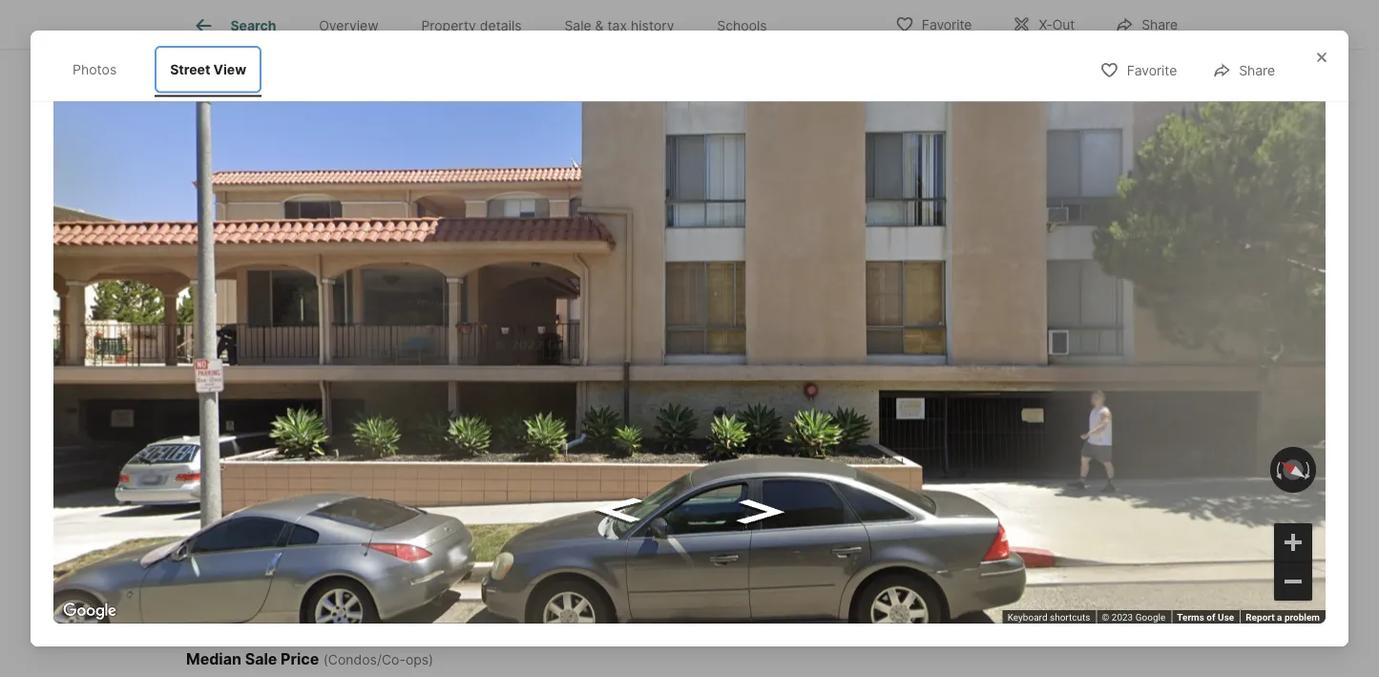 Task type: describe. For each thing, give the bounding box(es) containing it.
est. $3,681 per month, based on comparable rentals
[[224, 3, 554, 19]]

condos/co-ops
[[187, 597, 302, 615]]

condos/co-ops trends in fox hills
[[171, 496, 426, 514]]

view
[[214, 61, 246, 77]]

x-
[[1039, 17, 1053, 33]]

favorite button for share
[[1085, 50, 1194, 89]]

rentals
[[511, 3, 554, 19]]

/
[[248, 385, 252, 399]]

0 horizontal spatial share button
[[1099, 4, 1195, 43]]

6199
[[503, 159, 557, 186]]

search
[[231, 17, 276, 34]]

30 inside monday 30 oct
[[932, 128, 969, 162]]

ops for condos/co-ops
[[276, 597, 302, 615]]

photos
[[73, 61, 117, 77]]

median inside tab
[[673, 536, 720, 552]]

neighborhood
[[264, 266, 354, 282]]

slide 3 dot image
[[520, 442, 526, 448]]

35
[[356, 311, 376, 330]]

fox inside 'carousel' group
[[194, 264, 220, 282]]

3
[[518, 363, 529, 382]]

keyboard shortcuts button
[[1008, 611, 1091, 624]]

slide 2 dot image
[[511, 442, 517, 448]]

in inside option
[[964, 227, 974, 241]]

$649k
[[194, 311, 245, 330]]

of for #
[[478, 536, 491, 552]]

396-
[[1106, 473, 1144, 492]]

sale & tax history
[[565, 17, 675, 34]]

median inside the 35 median days on mkt.
[[356, 334, 396, 348]]

ask
[[915, 473, 944, 492]]

days
[[399, 334, 425, 348]]

share for the share button to the right
[[1240, 62, 1276, 79]]

tab list containing median sale price
[[171, 517, 866, 572]]

report a problem
[[1246, 612, 1321, 623]]

schools
[[717, 17, 767, 34]]

(condos/co-
[[324, 652, 406, 668]]

price for median sale price
[[314, 536, 348, 552]]

1 horizontal spatial hills
[[393, 496, 426, 514]]

favorite for x-out
[[922, 17, 973, 33]]

median sale price tab
[[175, 521, 404, 568]]

sale inside sale & tax history tab
[[565, 17, 592, 34]]

x-out button
[[996, 4, 1092, 43]]

go
[[896, 69, 926, 95]]

101.3% median sale-to-list
[[356, 363, 458, 399]]

it's
[[896, 329, 912, 343]]

price
[[256, 334, 283, 348]]

street view tab
[[155, 46, 262, 93]]

(503) 396-4197 link
[[1060, 473, 1180, 492]]

street
[[170, 61, 210, 77]]

sold
[[543, 536, 571, 552]]

carousel group
[[163, 234, 889, 448]]

for
[[468, 159, 498, 186]]

ops)
[[406, 652, 434, 668]]

use
[[1219, 612, 1235, 623]]

on inside the 35 median days on mkt.
[[428, 334, 442, 348]]

list box containing tour in person
[[896, 209, 1195, 259]]

fox hills link
[[194, 262, 264, 285]]

it's free, cancel anytime
[[896, 329, 1024, 343]]

on inside est. $3,681 per month, based on comparable rentals button
[[414, 3, 429, 19]]

oct for 30
[[938, 164, 963, 178]]

days
[[724, 536, 755, 552]]

go tour this home
[[896, 69, 1087, 95]]

median sale price (condos/co-ops)
[[186, 650, 434, 669]]

1 horizontal spatial share button
[[1197, 50, 1292, 89]]

4197
[[1144, 473, 1180, 492]]

an
[[1037, 412, 1055, 430]]

slide 4 dot image
[[530, 442, 536, 448]]

problem
[[1285, 612, 1321, 623]]

#205
[[721, 159, 778, 186]]

condo sales (last 30 days)
[[171, 213, 370, 232]]

slide 1 dot image
[[501, 442, 507, 448]]

# of homes sold
[[466, 536, 571, 552]]

estate
[[222, 159, 290, 186]]

comparable
[[433, 3, 508, 19]]

sale for median sale price (condos/co-ops)
[[245, 650, 277, 669]]

x-out
[[1039, 17, 1076, 33]]

wednesday 1 nov
[[1104, 112, 1175, 178]]

© 2023 google
[[1102, 612, 1166, 623]]

tuesday 31 oct
[[1019, 112, 1071, 178]]

home
[[1027, 69, 1087, 95]]

this
[[981, 69, 1021, 95]]

favorite for share
[[1128, 62, 1178, 79]]

median days on market
[[673, 536, 822, 552]]

tour via video chat
[[1074, 227, 1177, 241]]

insights
[[376, 159, 463, 186]]

days)
[[328, 213, 370, 232]]

tour for tour in person
[[936, 227, 961, 241]]

market
[[778, 536, 822, 552]]

tab list for x-out
[[171, 0, 804, 49]]

google
[[1136, 612, 1166, 623]]

tuesday
[[1019, 112, 1071, 126]]

dialog containing photos
[[31, 31, 1349, 647]]

wednesday
[[1104, 112, 1175, 126]]

tour for tour via video chat
[[1074, 227, 1098, 241]]

keyboard
[[1008, 612, 1048, 623]]

sale for median sale price
[[283, 536, 311, 552]]

report a problem link
[[1246, 612, 1321, 623]]

person
[[977, 227, 1016, 241]]

of for terms
[[1207, 612, 1216, 623]]

&
[[596, 17, 604, 34]]

anytime
[[981, 329, 1024, 343]]

fox hills neighborhood
[[194, 264, 354, 282]]

# inside tab
[[466, 536, 475, 552]]

listed
[[529, 334, 558, 348]]

question
[[960, 473, 1026, 492]]

tour in person
[[936, 227, 1016, 241]]



Task type: vqa. For each thing, say whether or not it's contained in the screenshot.


Task type: locate. For each thing, give the bounding box(es) containing it.
2 oct from the left
[[1033, 164, 1057, 178]]

homes
[[495, 536, 539, 552]]

1 vertical spatial a
[[1278, 612, 1283, 623]]

0 horizontal spatial list
[[237, 334, 253, 348]]

1 vertical spatial favorite button
[[1085, 50, 1194, 89]]

1 horizontal spatial sale
[[283, 536, 311, 552]]

sale
[[565, 17, 592, 34], [283, 536, 311, 552], [245, 650, 277, 669]]

0 vertical spatial #
[[518, 334, 526, 348]]

$
[[237, 385, 244, 399]]

condos/co- down median sale price tab
[[187, 597, 276, 615]]

fox right trends
[[364, 496, 390, 514]]

1 horizontal spatial tour
[[1074, 227, 1098, 241]]

ask a question link
[[915, 473, 1026, 492]]

oct down monday
[[938, 164, 963, 178]]

0 horizontal spatial fox
[[194, 264, 220, 282]]

1 horizontal spatial favorite
[[1128, 62, 1178, 79]]

30
[[932, 128, 969, 162], [304, 213, 325, 232]]

property details
[[422, 17, 522, 34]]

favorite inside dialog
[[1128, 62, 1178, 79]]

est. $3,681 per month, based on comparable rentals button
[[171, 0, 737, 36]]

1 horizontal spatial in
[[964, 227, 974, 241]]

tour inside option
[[936, 227, 961, 241]]

tour in person option
[[896, 209, 1035, 259]]

0 vertical spatial homes
[[561, 334, 598, 348]]

0 vertical spatial on
[[414, 3, 429, 19]]

on right days
[[759, 536, 774, 552]]

median inside tab
[[231, 536, 280, 552]]

# left homes
[[466, 536, 475, 552]]

a right ask
[[947, 473, 956, 492]]

condos/co- up median sale price
[[171, 496, 263, 514]]

a inside dialog
[[1278, 612, 1283, 623]]

start an offer
[[996, 412, 1094, 430]]

hills down sales
[[224, 264, 256, 282]]

homes for 14
[[561, 334, 598, 348]]

tab list for share
[[53, 42, 281, 97]]

median down $649k
[[194, 334, 234, 348]]

next image
[[1172, 130, 1202, 160]]

list inside $649k median list price
[[237, 334, 253, 348]]

a
[[947, 473, 956, 492], [1278, 612, 1283, 623]]

tour left person
[[936, 227, 961, 241]]

1 vertical spatial of
[[1207, 612, 1216, 623]]

1 horizontal spatial tour
[[1066, 287, 1097, 306]]

tab list containing photos
[[53, 42, 281, 97]]

median left days
[[673, 536, 720, 552]]

median down 'condos/co-ops trends in fox hills'
[[231, 536, 280, 552]]

schedule
[[994, 287, 1063, 306]]

of
[[478, 536, 491, 552], [1207, 612, 1216, 623]]

tab list
[[171, 0, 804, 49], [53, 42, 281, 97], [171, 517, 866, 572]]

sale down condos/co-ops
[[245, 650, 277, 669]]

tour for go
[[931, 69, 976, 95]]

hills right trends
[[393, 496, 426, 514]]

price
[[314, 536, 348, 552], [281, 650, 319, 669]]

of left use at the bottom
[[1207, 612, 1216, 623]]

overview tab
[[298, 3, 400, 49]]

tax
[[608, 17, 627, 34]]

list inside the 101.3% median sale-to-list
[[443, 385, 458, 399]]

1 oct from the left
[[938, 164, 963, 178]]

0 horizontal spatial share
[[1142, 17, 1178, 33]]

1 vertical spatial fox
[[364, 496, 390, 514]]

sale left & on the top of page
[[565, 17, 592, 34]]

14
[[518, 311, 536, 330]]

# inside 14 # listed homes
[[518, 334, 526, 348]]

favorite up wednesday
[[1128, 62, 1178, 79]]

property
[[422, 17, 476, 34]]

2 tour from the left
[[1074, 227, 1098, 241]]

real
[[171, 159, 217, 186]]

median inside the 101.3% median sale-to-list
[[356, 385, 396, 399]]

history
[[631, 17, 675, 34]]

ft.
[[274, 385, 286, 399]]

101.3%
[[356, 363, 409, 382]]

on inside median days on market tab
[[759, 536, 774, 552]]

price inside tab
[[314, 536, 348, 552]]

homes inside 3 # sold homes
[[555, 385, 591, 399]]

fox up $649k
[[194, 264, 220, 282]]

0 vertical spatial hills
[[224, 264, 256, 282]]

1 vertical spatial price
[[281, 650, 319, 669]]

0 vertical spatial favorite button
[[879, 4, 989, 43]]

# down 14 on the left of page
[[518, 334, 526, 348]]

0 vertical spatial of
[[478, 536, 491, 552]]

1 vertical spatial list
[[443, 385, 458, 399]]

share button up next icon
[[1197, 50, 1292, 89]]

2 horizontal spatial sale
[[565, 17, 592, 34]]

est.
[[224, 3, 248, 19]]

$3,681
[[252, 3, 295, 19]]

list box
[[896, 209, 1195, 259]]

sales
[[224, 213, 263, 232]]

condos/co-
[[171, 496, 263, 514], [187, 597, 276, 615]]

median down condos/co-ops
[[186, 650, 242, 669]]

# for 3
[[518, 385, 526, 399]]

tab list inside dialog
[[53, 42, 281, 97]]

oct down 31
[[1033, 164, 1057, 178]]

(last
[[267, 213, 301, 232]]

1 horizontal spatial 30
[[932, 128, 969, 162]]

1 horizontal spatial share
[[1240, 62, 1276, 79]]

on left mkt.
[[428, 334, 442, 348]]

1 horizontal spatial fox
[[364, 496, 390, 514]]

schedule tour button
[[896, 274, 1195, 320]]

a for ask
[[947, 473, 956, 492]]

favorite button
[[879, 4, 989, 43], [1085, 50, 1194, 89]]

1 vertical spatial sale
[[283, 536, 311, 552]]

favorite up go
[[922, 17, 973, 33]]

2 vertical spatial #
[[466, 536, 475, 552]]

price left (condos/co-
[[281, 650, 319, 669]]

0 vertical spatial condos/co-
[[171, 496, 263, 514]]

0 vertical spatial favorite
[[922, 17, 973, 33]]

terms of use
[[1178, 612, 1235, 623]]

median days on market tab
[[633, 521, 862, 568]]

1 horizontal spatial favorite button
[[1085, 50, 1194, 89]]

$649k median list price
[[194, 311, 283, 348]]

1 vertical spatial in
[[346, 496, 360, 514]]

favorite button up go
[[879, 4, 989, 43]]

#
[[518, 334, 526, 348], [518, 385, 526, 399], [466, 536, 475, 552]]

0 horizontal spatial in
[[346, 496, 360, 514]]

share inside dialog
[[1240, 62, 1276, 79]]

30 right the (last
[[304, 213, 325, 232]]

via
[[1101, 227, 1117, 241]]

chat
[[1153, 227, 1177, 241]]

tour inside schedule tour button
[[1066, 287, 1097, 306]]

0 vertical spatial price
[[314, 536, 348, 552]]

homes inside 14 # listed homes
[[561, 334, 598, 348]]

tour
[[936, 227, 961, 241], [1074, 227, 1098, 241]]

0 horizontal spatial oct
[[938, 164, 963, 178]]

1 horizontal spatial list
[[443, 385, 458, 399]]

median down 35
[[356, 334, 396, 348]]

real estate market insights for 6199 canterbury dr #205
[[171, 159, 778, 186]]

median sale price
[[231, 536, 348, 552]]

median down $513
[[194, 385, 234, 399]]

0 horizontal spatial tour
[[931, 69, 976, 95]]

$513
[[194, 363, 231, 382]]

favorite button up wednesday
[[1085, 50, 1194, 89]]

1 vertical spatial share
[[1240, 62, 1276, 79]]

1 vertical spatial hills
[[393, 496, 426, 514]]

oct for 31
[[1033, 164, 1057, 178]]

condo
[[171, 213, 220, 232]]

0 horizontal spatial of
[[478, 536, 491, 552]]

property details tab
[[400, 3, 543, 49]]

1 vertical spatial #
[[518, 385, 526, 399]]

0 vertical spatial sale
[[565, 17, 592, 34]]

nov
[[1127, 164, 1152, 178]]

share button
[[1099, 4, 1195, 43], [1197, 50, 1292, 89]]

oct inside monday 30 oct
[[938, 164, 963, 178]]

price for median sale price (condos/co-ops)
[[281, 650, 319, 669]]

0 horizontal spatial favorite
[[922, 17, 973, 33]]

0 vertical spatial in
[[964, 227, 974, 241]]

tab list containing search
[[171, 0, 804, 49]]

0 vertical spatial ops
[[263, 496, 291, 514]]

tour right schedule
[[1066, 287, 1097, 306]]

tour via video chat option
[[1035, 209, 1195, 259]]

0 vertical spatial share button
[[1099, 4, 1195, 43]]

or
[[1034, 362, 1056, 381]]

of left homes
[[478, 536, 491, 552]]

2 vertical spatial on
[[759, 536, 774, 552]]

market
[[295, 159, 371, 186]]

ops up median sale price
[[263, 496, 291, 514]]

list left price
[[237, 334, 253, 348]]

0 horizontal spatial a
[[947, 473, 956, 492]]

median inside $513 median $ / sq. ft.
[[194, 385, 234, 399]]

1 horizontal spatial oct
[[1033, 164, 1057, 178]]

of inside tab
[[478, 536, 491, 552]]

based
[[371, 3, 410, 19]]

ask a question
[[915, 473, 1026, 492]]

favorite button inside dialog
[[1085, 50, 1194, 89]]

31
[[1029, 128, 1061, 162]]

1 vertical spatial 30
[[304, 213, 325, 232]]

share for the share button to the left
[[1142, 17, 1178, 33]]

0 vertical spatial share
[[1142, 17, 1178, 33]]

homes for 3
[[555, 385, 591, 399]]

tour inside option
[[1074, 227, 1098, 241]]

ops up median sale price (condos/co-ops)
[[276, 597, 302, 615]]

homes right listed
[[561, 334, 598, 348]]

list right 'sale-'
[[443, 385, 458, 399]]

condos/co- for condos/co-ops trends in fox hills
[[171, 496, 263, 514]]

on
[[414, 3, 429, 19], [428, 334, 442, 348], [759, 536, 774, 552]]

previous image
[[888, 130, 919, 160]]

0 vertical spatial list
[[237, 334, 253, 348]]

terms
[[1178, 612, 1205, 623]]

price down trends
[[314, 536, 348, 552]]

sale down 'condos/co-ops trends in fox hills'
[[283, 536, 311, 552]]

1 vertical spatial homes
[[555, 385, 591, 399]]

hills inside 'carousel' group
[[224, 264, 256, 282]]

photos tab
[[57, 46, 132, 93]]

ops
[[263, 496, 291, 514], [276, 597, 302, 615]]

tour left via
[[1074, 227, 1098, 241]]

1 horizontal spatial of
[[1207, 612, 1216, 623]]

1 vertical spatial share button
[[1197, 50, 1292, 89]]

month,
[[323, 3, 367, 19]]

on right based
[[414, 3, 429, 19]]

0 vertical spatial fox
[[194, 264, 220, 282]]

$513 median $ / sq. ft.
[[194, 363, 286, 399]]

1 vertical spatial condos/co-
[[187, 597, 276, 615]]

30 down monday
[[932, 128, 969, 162]]

0 horizontal spatial sale
[[245, 650, 277, 669]]

dialog
[[31, 31, 1349, 647]]

mkt.
[[445, 334, 469, 348]]

0 vertical spatial a
[[947, 473, 956, 492]]

favorite
[[922, 17, 973, 33], [1128, 62, 1178, 79]]

# of homes sold tab
[[404, 521, 633, 568]]

# inside 3 # sold homes
[[518, 385, 526, 399]]

next image
[[859, 315, 889, 346]]

sale inside median sale price tab
[[283, 536, 311, 552]]

1 vertical spatial tour
[[1066, 287, 1097, 306]]

a right report
[[1278, 612, 1283, 623]]

condos/co- for condos/co-ops
[[187, 597, 276, 615]]

monday
[[926, 112, 976, 126]]

1 vertical spatial on
[[428, 334, 442, 348]]

2 vertical spatial sale
[[245, 650, 277, 669]]

tour
[[931, 69, 976, 95], [1066, 287, 1097, 306]]

0 horizontal spatial hills
[[224, 264, 256, 282]]

(503)
[[1060, 473, 1103, 492]]

shortcuts
[[1050, 612, 1091, 623]]

©
[[1102, 612, 1110, 623]]

0 vertical spatial tour
[[931, 69, 976, 95]]

hills
[[224, 264, 256, 282], [393, 496, 426, 514]]

google image
[[58, 599, 121, 624]]

dr
[[691, 159, 716, 186]]

image image
[[694, 239, 866, 422]]

favorite button for x-out
[[879, 4, 989, 43]]

None button
[[907, 101, 994, 189], [1002, 101, 1089, 189], [1096, 101, 1183, 189], [907, 101, 994, 189], [1002, 101, 1089, 189], [1096, 101, 1183, 189]]

35 median days on mkt.
[[356, 311, 469, 348]]

(503) 396-4197
[[1060, 473, 1180, 492]]

1 vertical spatial ops
[[276, 597, 302, 615]]

0 horizontal spatial favorite button
[[879, 4, 989, 43]]

in
[[964, 227, 974, 241], [346, 496, 360, 514]]

out
[[1053, 17, 1076, 33]]

0 vertical spatial 30
[[932, 128, 969, 162]]

search link
[[192, 14, 276, 37]]

median down 101.3%
[[356, 385, 396, 399]]

1 horizontal spatial a
[[1278, 612, 1283, 623]]

tour up monday
[[931, 69, 976, 95]]

a for report
[[1278, 612, 1283, 623]]

ops for condos/co-ops trends in fox hills
[[263, 496, 291, 514]]

share button right out
[[1099, 4, 1195, 43]]

in left person
[[964, 227, 974, 241]]

schools tab
[[696, 3, 789, 49]]

homes
[[561, 334, 598, 348], [555, 385, 591, 399]]

1 tour from the left
[[936, 227, 961, 241]]

median inside $649k median list price
[[194, 334, 234, 348]]

start an offer button
[[896, 398, 1195, 444]]

in right trends
[[346, 496, 360, 514]]

1 vertical spatial favorite
[[1128, 62, 1178, 79]]

3 # sold homes
[[518, 363, 591, 399]]

homes right sold
[[555, 385, 591, 399]]

0 horizontal spatial tour
[[936, 227, 961, 241]]

of inside dialog
[[1207, 612, 1216, 623]]

1
[[1133, 128, 1147, 162]]

# left sold
[[518, 385, 526, 399]]

# for 14
[[518, 334, 526, 348]]

trends
[[294, 496, 343, 514]]

sale & tax history tab
[[543, 3, 696, 49]]

overview
[[319, 17, 379, 34]]

tour for schedule
[[1066, 287, 1097, 306]]

oct inside tuesday 31 oct
[[1033, 164, 1057, 178]]

monday 30 oct
[[926, 112, 976, 178]]

0 horizontal spatial 30
[[304, 213, 325, 232]]



